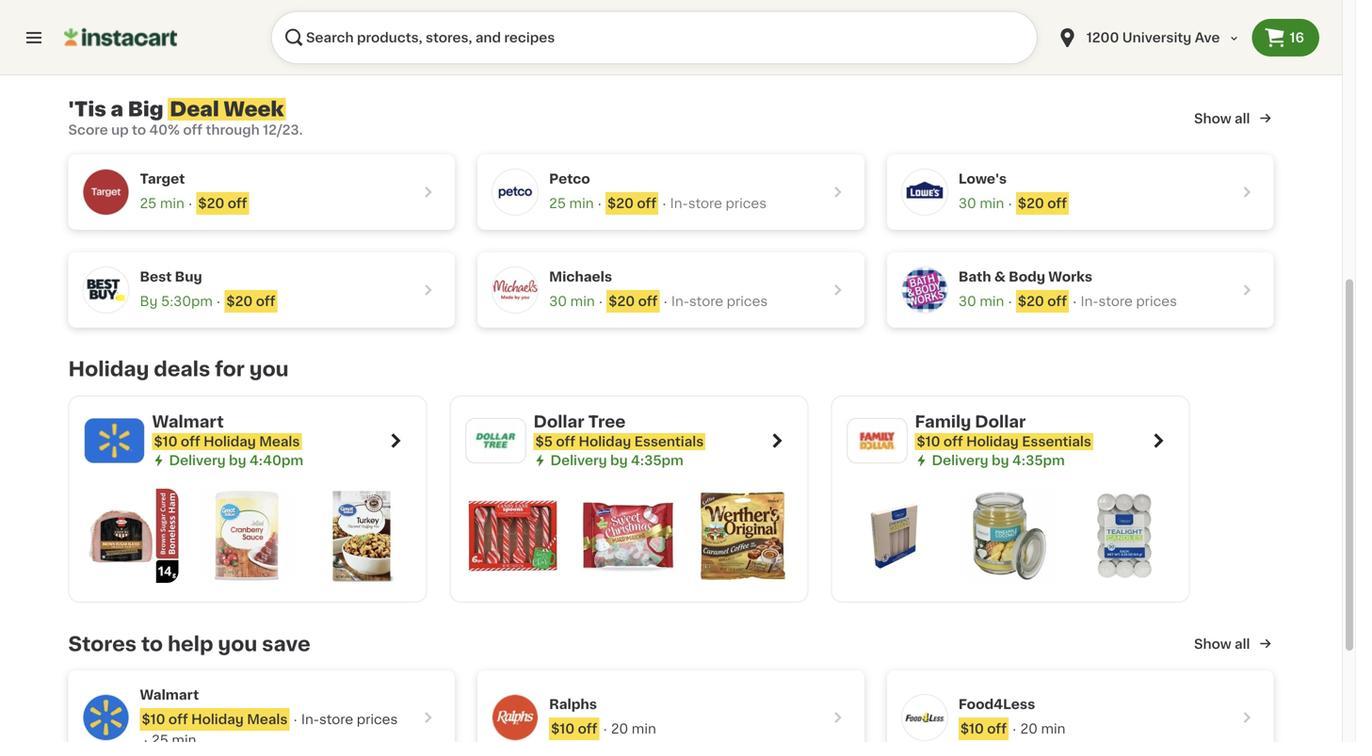 Task type: describe. For each thing, give the bounding box(es) containing it.
&
[[995, 270, 1006, 284]]

save
[[262, 634, 311, 654]]

best buy image
[[83, 268, 129, 313]]

you for for
[[249, 359, 289, 379]]

$10 off holiday meals for dollar tree
[[154, 435, 300, 448]]

in-store prices for petco
[[671, 197, 767, 210]]

big
[[128, 99, 164, 119]]

michaels image
[[493, 268, 538, 313]]

through
[[206, 123, 260, 137]]

$20 for petco
[[608, 197, 634, 210]]

in- for michaels
[[672, 295, 690, 308]]

25 min for target
[[140, 197, 185, 210]]

ave
[[1195, 31, 1221, 44]]

1200 university ave
[[1087, 31, 1221, 44]]

show all button for food4less
[[1195, 635, 1274, 654]]

buy
[[175, 270, 202, 284]]

Search field
[[271, 11, 1038, 64]]

by for dollar tree
[[611, 454, 628, 467]]

show all for lowe's
[[1195, 112, 1251, 125]]

for
[[215, 359, 245, 379]]

40%
[[149, 123, 180, 137]]

16
[[1290, 31, 1305, 44]]

delivery for dollar tree
[[551, 454, 607, 467]]

30 for michaels
[[549, 295, 567, 308]]

stores
[[68, 634, 137, 654]]

'tis a big deal week score up to 40% off through 12/23.
[[68, 99, 303, 137]]

$20 off for bath & body works
[[1018, 295, 1068, 308]]

store for petco
[[688, 197, 723, 210]]

1 dollar from the left
[[534, 414, 585, 430]]

all for lowe's
[[1235, 112, 1251, 125]]

family dollar logo image
[[856, 419, 899, 463]]

food4less image
[[902, 695, 948, 740]]

best buy
[[140, 270, 202, 284]]

tree
[[588, 414, 626, 430]]

min for petco
[[570, 197, 594, 210]]

up
[[111, 123, 129, 137]]

$10 off for food4less
[[961, 723, 1007, 736]]

$5
[[536, 435, 553, 448]]

interiors emergency candles image
[[848, 489, 942, 583]]

30 for lowe's
[[959, 197, 977, 210]]

$20 off for lowe's
[[1018, 197, 1068, 210]]

$10 for walmart image
[[142, 713, 165, 726]]

$10 for ralphs icon
[[551, 723, 575, 736]]

holiday down the help
[[191, 713, 244, 726]]

score
[[68, 123, 108, 137]]

in- for petco
[[671, 197, 688, 210]]

hormel cure 81 quarter sliced brown sugar boneless ham image
[[84, 489, 179, 583]]

hilco llc peppermint candy cane spoons boxes image
[[466, 489, 560, 583]]

university
[[1123, 31, 1192, 44]]

deals
[[154, 359, 210, 379]]

$20 for target
[[198, 197, 225, 210]]

bath
[[959, 270, 992, 284]]

$20 off for best buy
[[226, 295, 276, 308]]

in-store prices for michaels
[[672, 295, 768, 308]]

4:35pm for dollar tree
[[631, 454, 684, 467]]

meals for ralphs
[[247, 713, 288, 726]]

a
[[111, 99, 123, 119]]

great value turkey flavored stuffing mix image
[[315, 489, 409, 583]]

holiday for the interiors emergency candles "image"
[[967, 435, 1019, 448]]

works
[[1049, 270, 1093, 284]]

walmart for dollar tree
[[152, 414, 224, 430]]

dollar tree
[[534, 414, 626, 430]]

target
[[140, 172, 185, 186]]

walmart logo image
[[93, 419, 136, 463]]

stores to help you save
[[68, 634, 311, 654]]

werther's original hard carmel coffee candy image
[[696, 489, 791, 583]]

to inside the 'tis a big deal week score up to 40% off through 12/23.
[[132, 123, 146, 137]]

4:40pm
[[250, 454, 304, 467]]

20 min for food4less
[[1021, 723, 1066, 736]]

week
[[224, 99, 284, 119]]

lowe's
[[959, 172, 1007, 186]]

2 dollar from the left
[[975, 414, 1026, 430]]

store for michaels
[[690, 295, 724, 308]]

25 for target
[[140, 197, 157, 210]]



Task type: vqa. For each thing, say whether or not it's contained in the screenshot.
Add
no



Task type: locate. For each thing, give the bounding box(es) containing it.
holiday down family dollar
[[967, 435, 1019, 448]]

$20 for bath & body works
[[1018, 295, 1045, 308]]

30 min
[[959, 197, 1005, 210], [549, 295, 595, 308], [959, 295, 1005, 308]]

$10 down food4less
[[961, 723, 984, 736]]

1 25 from the left
[[140, 197, 157, 210]]

0 vertical spatial show all
[[1195, 112, 1251, 125]]

meals for dollar tree
[[259, 435, 300, 448]]

$20 down body at the top right
[[1018, 295, 1045, 308]]

1 horizontal spatial 25 min
[[549, 197, 594, 210]]

by for walmart
[[229, 454, 246, 467]]

dollar
[[534, 414, 585, 430], [975, 414, 1026, 430]]

1 25 min from the left
[[140, 197, 185, 210]]

show
[[1195, 112, 1232, 125], [1195, 638, 1232, 651]]

petco
[[549, 172, 590, 186]]

25 min down petco
[[549, 197, 594, 210]]

1 by from the left
[[229, 454, 246, 467]]

1 vertical spatial to
[[141, 634, 163, 654]]

in-store prices for bath & body works
[[1081, 295, 1178, 308]]

2 25 from the left
[[549, 197, 566, 210]]

$10 right walmart image
[[142, 713, 165, 726]]

20 for food4less
[[1021, 723, 1038, 736]]

store for bath & body works
[[1099, 295, 1133, 308]]

you
[[249, 359, 289, 379], [218, 634, 257, 654]]

0 vertical spatial all
[[1235, 112, 1251, 125]]

target image
[[83, 170, 129, 215]]

0 horizontal spatial 25
[[140, 197, 157, 210]]

by down $5 off holiday essentials
[[611, 454, 628, 467]]

$20 down through
[[198, 197, 225, 210]]

$10
[[154, 435, 178, 448], [917, 435, 941, 448], [142, 713, 165, 726], [551, 723, 575, 736], [961, 723, 984, 736]]

holiday
[[68, 359, 149, 379], [204, 435, 256, 448], [579, 435, 631, 448], [967, 435, 1019, 448], [191, 713, 244, 726]]

$20
[[198, 197, 225, 210], [608, 197, 634, 210], [1018, 197, 1045, 210], [226, 295, 253, 308], [609, 295, 635, 308], [1018, 295, 1045, 308]]

show for food4less
[[1195, 638, 1232, 651]]

by down $10 off holiday essentials
[[992, 454, 1010, 467]]

store
[[688, 197, 723, 210], [690, 295, 724, 308], [1099, 295, 1133, 308], [319, 713, 354, 726]]

holiday down tree
[[579, 435, 631, 448]]

show all for food4less
[[1195, 638, 1251, 651]]

dollar tree logo image
[[474, 419, 518, 463]]

$10 off holiday meals up delivery by 4:40pm
[[154, 435, 300, 448]]

$10 for "family dollar logo"
[[917, 435, 941, 448]]

you right for
[[249, 359, 289, 379]]

walmart image
[[83, 695, 129, 740]]

2 25 min from the left
[[549, 197, 594, 210]]

show all button
[[1195, 109, 1274, 128], [1195, 635, 1274, 654]]

$20 down michaels
[[609, 295, 635, 308]]

20 min for ralphs
[[611, 723, 657, 736]]

$10 down the ralphs at the bottom left of page
[[551, 723, 575, 736]]

bath & body works image
[[902, 268, 948, 313]]

0 vertical spatial show
[[1195, 112, 1232, 125]]

30 min for lowe's
[[959, 197, 1005, 210]]

delivery by 4:35pm for tree
[[551, 454, 684, 467]]

family
[[915, 414, 972, 430]]

'tis
[[68, 99, 106, 119]]

1 vertical spatial show all
[[1195, 638, 1251, 651]]

holiday up walmart logo
[[68, 359, 149, 379]]

1 show all from the top
[[1195, 112, 1251, 125]]

$20 off for target
[[198, 197, 247, 210]]

4:35pm down $5 off holiday essentials
[[631, 454, 684, 467]]

ralphs
[[549, 698, 597, 711]]

None search field
[[271, 11, 1038, 64]]

holiday for hilco llc peppermint candy cane spoons boxes image
[[579, 435, 631, 448]]

bath & body works
[[959, 270, 1093, 284]]

by
[[229, 454, 246, 467], [611, 454, 628, 467], [992, 454, 1010, 467]]

$20 off up body at the top right
[[1018, 197, 1068, 210]]

in- for bath & body works
[[1081, 295, 1099, 308]]

16 button
[[1253, 19, 1320, 57]]

dollar up $5
[[534, 414, 585, 430]]

colombina vanilla flavored sweet christmas marshmallows image
[[581, 489, 675, 583]]

$20 off down michaels
[[609, 295, 658, 308]]

min for bath & body works
[[980, 295, 1005, 308]]

5:30pm
[[161, 295, 213, 308]]

2 delivery by 4:35pm from the left
[[932, 454, 1066, 467]]

30 for bath & body works
[[959, 295, 977, 308]]

2 show all button from the top
[[1195, 635, 1274, 654]]

delivery down family dollar
[[932, 454, 989, 467]]

interiors by design pineapple coconut jar candle image
[[963, 489, 1057, 583]]

prices for petco
[[726, 197, 767, 210]]

by for family dollar
[[992, 454, 1010, 467]]

to left the help
[[141, 634, 163, 654]]

1 horizontal spatial 20 min
[[1021, 723, 1066, 736]]

1 horizontal spatial by
[[611, 454, 628, 467]]

delivery left 4:40pm
[[169, 454, 226, 467]]

delivery down dollar tree
[[551, 454, 607, 467]]

delivery for family dollar
[[932, 454, 989, 467]]

in-
[[671, 197, 688, 210], [672, 295, 690, 308], [1081, 295, 1099, 308], [301, 713, 319, 726]]

$10 off holiday meals for ralphs
[[142, 713, 288, 726]]

1 20 min from the left
[[611, 723, 657, 736]]

1 horizontal spatial 20
[[1021, 723, 1038, 736]]

show all
[[1195, 112, 1251, 125], [1195, 638, 1251, 651]]

20 min
[[611, 723, 657, 736], [1021, 723, 1066, 736]]

essentials for dollar tree
[[635, 435, 704, 448]]

to right up
[[132, 123, 146, 137]]

lowe's image
[[902, 170, 948, 215]]

$10 off holiday meals down the help
[[142, 713, 288, 726]]

body
[[1009, 270, 1046, 284]]

by 5:30pm
[[140, 295, 213, 308]]

by
[[140, 295, 158, 308]]

30 min down bath
[[959, 295, 1005, 308]]

$10 right walmart logo
[[154, 435, 178, 448]]

meals down "save"
[[247, 713, 288, 726]]

best
[[140, 270, 172, 284]]

2 horizontal spatial delivery
[[932, 454, 989, 467]]

25 min down the target
[[140, 197, 185, 210]]

2 all from the top
[[1235, 638, 1251, 651]]

30 down michaels
[[549, 295, 567, 308]]

in-store prices
[[671, 197, 767, 210], [672, 295, 768, 308], [1081, 295, 1178, 308], [301, 713, 398, 726]]

delivery by 4:35pm down $5 off holiday essentials
[[551, 454, 684, 467]]

prices for bath & body works
[[1137, 295, 1178, 308]]

petco image
[[493, 170, 538, 215]]

$10 for walmart logo
[[154, 435, 178, 448]]

$20 for best buy
[[226, 295, 253, 308]]

1 essentials from the left
[[635, 435, 704, 448]]

1 vertical spatial you
[[218, 634, 257, 654]]

$20 off up michaels
[[608, 197, 657, 210]]

delivery by 4:40pm
[[169, 454, 304, 467]]

30 min down the lowe's
[[959, 197, 1005, 210]]

delivery by 4:35pm down $10 off holiday essentials
[[932, 454, 1066, 467]]

25 min for petco
[[549, 197, 594, 210]]

prices
[[726, 197, 767, 210], [727, 295, 768, 308], [1137, 295, 1178, 308], [357, 713, 398, 726]]

$10 off down food4less
[[961, 723, 1007, 736]]

2 20 from the left
[[1021, 723, 1038, 736]]

$20 for michaels
[[609, 295, 635, 308]]

0 vertical spatial show all button
[[1195, 109, 1274, 128]]

1 horizontal spatial $10 off
[[961, 723, 1007, 736]]

$20 off for petco
[[608, 197, 657, 210]]

1 show from the top
[[1195, 112, 1232, 125]]

ralphs image
[[493, 695, 538, 740]]

delivery
[[169, 454, 226, 467], [551, 454, 607, 467], [932, 454, 989, 467]]

1 vertical spatial $10 off holiday meals
[[142, 713, 288, 726]]

25
[[140, 197, 157, 210], [549, 197, 566, 210]]

2 show from the top
[[1195, 638, 1232, 651]]

dollar up $10 off holiday essentials
[[975, 414, 1026, 430]]

holiday for hormel cure 81 quarter sliced brown sugar boneless ham image
[[204, 435, 256, 448]]

2 by from the left
[[611, 454, 628, 467]]

essentials
[[635, 435, 704, 448], [1023, 435, 1092, 448]]

3 delivery from the left
[[932, 454, 989, 467]]

2 show all from the top
[[1195, 638, 1251, 651]]

delivery by 4:35pm for dollar
[[932, 454, 1066, 467]]

1200 university ave button
[[1046, 11, 1253, 64], [1057, 11, 1241, 64]]

1 all from the top
[[1235, 112, 1251, 125]]

meals up 4:40pm
[[259, 435, 300, 448]]

$10 down family
[[917, 435, 941, 448]]

to
[[132, 123, 146, 137], [141, 634, 163, 654]]

delivery by 4:35pm
[[551, 454, 684, 467], [932, 454, 1066, 467]]

walmart for ralphs
[[140, 689, 199, 702]]

min for target
[[160, 197, 185, 210]]

1 vertical spatial show all button
[[1195, 635, 1274, 654]]

$20 off
[[198, 197, 247, 210], [608, 197, 657, 210], [1018, 197, 1068, 210], [226, 295, 276, 308], [609, 295, 658, 308], [1018, 295, 1068, 308]]

2 essentials from the left
[[1023, 435, 1092, 448]]

2 horizontal spatial by
[[992, 454, 1010, 467]]

1 20 from the left
[[611, 723, 629, 736]]

great value jellied cranberry sauce image
[[200, 489, 294, 583]]

4:35pm
[[631, 454, 684, 467], [1013, 454, 1066, 467]]

0 horizontal spatial dollar
[[534, 414, 585, 430]]

30 min down michaels
[[549, 295, 595, 308]]

2 1200 university ave button from the left
[[1057, 11, 1241, 64]]

0 horizontal spatial delivery
[[169, 454, 226, 467]]

holiday deals for you
[[68, 359, 289, 379]]

0 vertical spatial walmart
[[152, 414, 224, 430]]

min for michaels
[[571, 295, 595, 308]]

1 horizontal spatial 25
[[549, 197, 566, 210]]

25 down petco
[[549, 197, 566, 210]]

walmart down deals
[[152, 414, 224, 430]]

meals
[[259, 435, 300, 448], [247, 713, 288, 726]]

0 horizontal spatial delivery by 4:35pm
[[551, 454, 684, 467]]

essentials for family dollar
[[1023, 435, 1092, 448]]

25 down the target
[[140, 197, 157, 210]]

walmart down stores to help you save
[[140, 689, 199, 702]]

1 vertical spatial meals
[[247, 713, 288, 726]]

1 vertical spatial show
[[1195, 638, 1232, 651]]

1200
[[1087, 31, 1120, 44]]

min for lowe's
[[980, 197, 1005, 210]]

0 horizontal spatial 20
[[611, 723, 629, 736]]

2 20 min from the left
[[1021, 723, 1066, 736]]

2 4:35pm from the left
[[1013, 454, 1066, 467]]

you right the help
[[218, 634, 257, 654]]

1 horizontal spatial essentials
[[1023, 435, 1092, 448]]

$10 for food4less icon at the bottom
[[961, 723, 984, 736]]

1 horizontal spatial delivery
[[551, 454, 607, 467]]

0 horizontal spatial by
[[229, 454, 246, 467]]

$10 off
[[551, 723, 598, 736], [961, 723, 1007, 736]]

$10 off down the ralphs at the bottom left of page
[[551, 723, 598, 736]]

deal
[[170, 99, 219, 119]]

3 by from the left
[[992, 454, 1010, 467]]

$20 up body at the top right
[[1018, 197, 1045, 210]]

4:35pm down $10 off holiday essentials
[[1013, 454, 1066, 467]]

2 delivery from the left
[[551, 454, 607, 467]]

0 horizontal spatial 20 min
[[611, 723, 657, 736]]

1 vertical spatial walmart
[[140, 689, 199, 702]]

25 for petco
[[549, 197, 566, 210]]

$10 off holiday meals
[[154, 435, 300, 448], [142, 713, 288, 726]]

$20 up michaels
[[608, 197, 634, 210]]

$20 for lowe's
[[1018, 197, 1045, 210]]

instacart image
[[64, 26, 177, 49]]

1 $10 off from the left
[[551, 723, 598, 736]]

30 down bath
[[959, 295, 977, 308]]

all for food4less
[[1235, 638, 1251, 651]]

0 vertical spatial meals
[[259, 435, 300, 448]]

0 horizontal spatial $10 off
[[551, 723, 598, 736]]

30 down the lowe's
[[959, 197, 977, 210]]

$20 off down through
[[198, 197, 247, 210]]

12/23.
[[263, 123, 303, 137]]

1 horizontal spatial dollar
[[975, 414, 1026, 430]]

25 min
[[140, 197, 185, 210], [549, 197, 594, 210]]

20 for ralphs
[[611, 723, 629, 736]]

off
[[183, 123, 203, 137], [228, 197, 247, 210], [637, 197, 657, 210], [1048, 197, 1068, 210], [256, 295, 276, 308], [638, 295, 658, 308], [1048, 295, 1068, 308], [181, 435, 200, 448], [556, 435, 576, 448], [944, 435, 964, 448], [169, 713, 188, 726], [578, 723, 598, 736], [988, 723, 1007, 736]]

delivery for walmart
[[169, 454, 226, 467]]

$10 off for ralphs
[[551, 723, 598, 736]]

30 min for bath & body works
[[959, 295, 1005, 308]]

interiors by design unscented tealight candles image
[[1078, 489, 1172, 583]]

all
[[1235, 112, 1251, 125], [1235, 638, 1251, 651]]

$20 off down body at the top right
[[1018, 295, 1068, 308]]

0 horizontal spatial 4:35pm
[[631, 454, 684, 467]]

1 vertical spatial all
[[1235, 638, 1251, 651]]

by left 4:40pm
[[229, 454, 246, 467]]

off inside the 'tis a big deal week score up to 40% off through 12/23.
[[183, 123, 203, 137]]

$5 off holiday essentials
[[536, 435, 704, 448]]

1 horizontal spatial 4:35pm
[[1013, 454, 1066, 467]]

20
[[611, 723, 629, 736], [1021, 723, 1038, 736]]

$20 right 5:30pm
[[226, 295, 253, 308]]

1 4:35pm from the left
[[631, 454, 684, 467]]

min
[[160, 197, 185, 210], [570, 197, 594, 210], [980, 197, 1005, 210], [571, 295, 595, 308], [980, 295, 1005, 308], [632, 723, 657, 736], [1042, 723, 1066, 736]]

help
[[168, 634, 213, 654]]

family dollar
[[915, 414, 1026, 430]]

30 min for michaels
[[549, 295, 595, 308]]

1 horizontal spatial delivery by 4:35pm
[[932, 454, 1066, 467]]

food4less
[[959, 698, 1036, 711]]

0 horizontal spatial 25 min
[[140, 197, 185, 210]]

0 horizontal spatial essentials
[[635, 435, 704, 448]]

0 vertical spatial to
[[132, 123, 146, 137]]

walmart
[[152, 414, 224, 430], [140, 689, 199, 702]]

show all button for lowe's
[[1195, 109, 1274, 128]]

4:35pm for family dollar
[[1013, 454, 1066, 467]]

$10 off holiday essentials
[[917, 435, 1092, 448]]

show for lowe's
[[1195, 112, 1232, 125]]

$20 off for michaels
[[609, 295, 658, 308]]

1 1200 university ave button from the left
[[1046, 11, 1253, 64]]

0 vertical spatial you
[[249, 359, 289, 379]]

0 vertical spatial $10 off holiday meals
[[154, 435, 300, 448]]

2 $10 off from the left
[[961, 723, 1007, 736]]

michaels
[[549, 270, 613, 284]]

prices for michaels
[[727, 295, 768, 308]]

1 show all button from the top
[[1195, 109, 1274, 128]]

$20 off right 5:30pm
[[226, 295, 276, 308]]

1 delivery by 4:35pm from the left
[[551, 454, 684, 467]]

holiday up delivery by 4:40pm
[[204, 435, 256, 448]]

30
[[959, 197, 977, 210], [549, 295, 567, 308], [959, 295, 977, 308]]

1 delivery from the left
[[169, 454, 226, 467]]

you for help
[[218, 634, 257, 654]]



